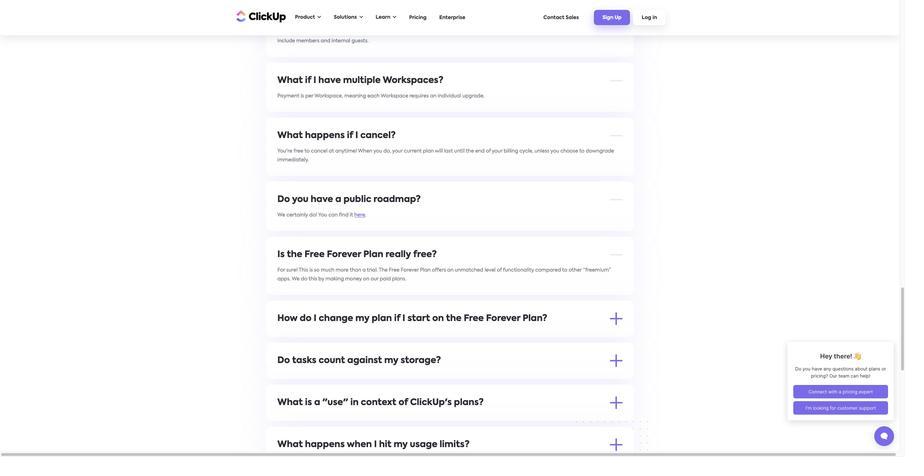 Task type: locate. For each thing, give the bounding box(es) containing it.
of up features,
[[399, 399, 408, 408]]

do up you've
[[300, 315, 312, 323]]

choose
[[561, 149, 578, 154]]

do up no! in the left bottom of the page
[[277, 357, 290, 366]]

when inside "uses" are intended as a demonstration of paid plan features, allowing you to explore their value for your workflows. uses are cumulative throughout a workspace and they do not reset or count down. when you reach a use limit, you won't lose any data, but you won't be able to edit or create new items with that feature. you can find a breakdown which features have usage limits
[[431, 425, 445, 430]]

of right end
[[486, 149, 491, 154]]

the inside clickup automatically bills you at a prorated price based on the time left in your cycle for any paid users added to your workspace. paid users include members and internal guests.
[[425, 30, 433, 34]]

0 vertical spatial count
[[319, 357, 345, 366]]

1 horizontal spatial you
[[382, 434, 391, 439]]

2 how from the top
[[277, 315, 298, 323]]

workspace down as
[[311, 425, 338, 430]]

free for plan
[[464, 315, 484, 323]]

in up demonstration
[[350, 399, 359, 408]]

0 vertical spatial can
[[329, 213, 338, 218]]

0 horizontal spatial and
[[321, 38, 330, 43]]

money
[[345, 277, 362, 282]]

to left other
[[562, 268, 568, 273]]

a
[[462, 12, 468, 21], [360, 30, 363, 34], [335, 195, 342, 204], [363, 268, 366, 273], [329, 332, 333, 337], [370, 332, 373, 337], [314, 399, 320, 408], [334, 416, 337, 421], [306, 425, 310, 430], [471, 425, 475, 430], [413, 434, 416, 439]]

1 vertical spatial plan
[[420, 268, 431, 273]]

0 vertical spatial free
[[305, 251, 325, 259]]

for for how am i billed when i add paid users to a workspace?
[[487, 30, 494, 34]]

1 vertical spatial cycle,
[[477, 332, 491, 337]]

what
[[277, 76, 303, 85], [277, 131, 303, 140], [277, 399, 303, 408], [277, 441, 303, 450]]

"freemium"
[[583, 268, 611, 273]]

0 vertical spatial do
[[277, 195, 290, 204]]

the left time
[[425, 30, 433, 34]]

0 vertical spatial when
[[358, 149, 372, 154]]

and
[[321, 38, 330, 43], [492, 332, 502, 337], [339, 425, 349, 430]]

1 horizontal spatial any
[[534, 425, 543, 430]]

0 vertical spatial workspace
[[381, 94, 408, 99]]

1 do from the top
[[277, 195, 290, 204]]

i up created
[[314, 315, 317, 323]]

can inside "uses" are intended as a demonstration of paid plan features, allowing you to explore their value for your workflows. uses are cumulative throughout a workspace and they do not reset or count down. when you reach a use limit, you won't lose any data, but you won't be able to edit or create new items with that feature. you can find a breakdown which features have usage limits
[[392, 434, 401, 439]]

bills
[[333, 30, 342, 34]]

if up once you've created a team, we built a handy billing area to take care of all plan, cycle, and payment details.
[[394, 315, 400, 323]]

what for what happens if i cancel?
[[277, 131, 303, 140]]

what up 'payment'
[[277, 76, 303, 85]]

plan inside for sure! this is so much more than a trial. the free forever plan offers an unmatched level of functionality compared to other "freemium" apps. we do this by making money on our paid plans.
[[420, 268, 431, 273]]

0 horizontal spatial if
[[305, 76, 311, 85]]

is inside for sure! this is so much more than a trial. the free forever plan offers an unmatched level of functionality compared to other "freemium" apps. we do this by making money on our paid plans.
[[309, 268, 313, 273]]

a inside clickup automatically bills you at a prorated price based on the time left in your cycle for any paid users added to your workspace. paid users include members and internal guests.
[[360, 30, 363, 34]]

0 horizontal spatial plan
[[372, 315, 392, 323]]

if up anytime!
[[347, 131, 353, 140]]

lose
[[523, 425, 533, 430]]

prorated
[[364, 30, 386, 34]]

0 vertical spatial that
[[376, 374, 387, 379]]

0 horizontal spatial that
[[350, 434, 360, 439]]

this
[[309, 277, 317, 282]]

the up the all
[[446, 315, 462, 323]]

2 vertical spatial in
[[350, 399, 359, 408]]

roadmap?
[[374, 195, 421, 204]]

much
[[321, 268, 335, 273]]

for inside clickup automatically bills you at a prorated price based on the time left in your cycle for any paid users added to your workspace. paid users include members and internal guests.
[[487, 30, 494, 34]]

area
[[407, 332, 418, 337]]

free
[[305, 251, 325, 259], [389, 268, 400, 273], [464, 315, 484, 323]]

am
[[300, 12, 315, 21]]

cancel?
[[360, 131, 396, 140]]

plan
[[423, 149, 434, 154], [372, 315, 392, 323], [394, 416, 405, 421]]

0 vertical spatial is
[[301, 94, 304, 99]]

when down feature.
[[347, 441, 372, 450]]

we inside for sure! this is so much more than a trial. the free forever plan offers an unmatched level of functionality compared to other "freemium" apps. we do this by making money on our paid plans.
[[292, 277, 300, 282]]

0 horizontal spatial users
[[424, 12, 448, 21]]

and up with
[[339, 425, 349, 430]]

0 horizontal spatial plan
[[364, 251, 383, 259]]

paid inside clickup automatically bills you at a prorated price based on the time left in your cycle for any paid users added to your workspace. paid users include members and internal guests.
[[506, 30, 517, 34]]

at
[[353, 30, 359, 34], [329, 149, 334, 154]]

1 horizontal spatial in
[[456, 30, 460, 34]]

workspace.
[[567, 30, 596, 34]]

only
[[349, 374, 359, 379]]

upgrade.
[[463, 94, 485, 99]]

an
[[430, 94, 437, 99], [447, 268, 454, 273]]

how do i change my plan if i start on the free forever plan?
[[277, 315, 548, 323]]

on inside clickup automatically bills you at a prorated price based on the time left in your cycle for any paid users added to your workspace. paid users include members and internal guests.
[[418, 30, 424, 34]]

paid up reset
[[382, 416, 393, 421]]

my up built
[[356, 315, 370, 323]]

cycle, left unless on the top right of the page
[[520, 149, 534, 154]]

clickup image
[[234, 9, 286, 23]]

we down sure! on the bottom left
[[292, 277, 300, 282]]

to inside for sure! this is so much more than a trial. the free forever plan offers an unmatched level of functionality compared to other "freemium" apps. we do this by making money on our paid plans.
[[562, 268, 568, 273]]

2 horizontal spatial on
[[432, 315, 444, 323]]

you're
[[277, 149, 292, 154]]

1 horizontal spatial and
[[339, 425, 349, 430]]

are right uses
[[572, 416, 580, 421]]

you down value
[[498, 425, 507, 430]]

how
[[277, 12, 298, 21], [277, 315, 298, 323]]

for sure! this is so much more than a trial. the free forever plan offers an unmatched level of functionality compared to other "freemium" apps. we do this by making money on our paid plans.
[[277, 268, 611, 282]]

1 horizontal spatial that
[[376, 374, 387, 379]]

my up affect
[[384, 357, 399, 366]]

and left payment
[[492, 332, 502, 337]]

1 vertical spatial for
[[513, 416, 520, 421]]

0 vertical spatial any
[[495, 30, 504, 34]]

1 horizontal spatial billing
[[504, 149, 518, 154]]

1 vertical spatial forever
[[401, 268, 419, 273]]

reset
[[380, 425, 392, 430]]

how up once at the left bottom of the page
[[277, 315, 298, 323]]

1 vertical spatial at
[[329, 149, 334, 154]]

0 horizontal spatial or
[[288, 434, 293, 439]]

0 vertical spatial on
[[418, 30, 424, 34]]

at inside you're free to cancel at anytime! when you do, your current plan will last until the end of your billing cycle, unless you choose to downgrade immediately.
[[329, 149, 334, 154]]

workspace?
[[470, 12, 526, 21]]

we left certainly
[[277, 213, 285, 218]]

free up 'plans.'
[[389, 268, 400, 273]]

happens for if
[[305, 131, 345, 140]]

for inside "uses" are intended as a demonstration of paid plan features, allowing you to explore their value for your workflows. uses are cumulative throughout a workspace and they do not reset or count down. when you reach a use limit, you won't lose any data, but you won't be able to edit or create new items with that feature. you can find a breakdown which features have usage limits
[[513, 416, 520, 421]]

users up time
[[424, 12, 448, 21]]

1 horizontal spatial forever
[[401, 268, 419, 273]]

4 what from the top
[[277, 441, 303, 450]]

at right cancel
[[329, 149, 334, 154]]

at up guests.
[[353, 30, 359, 34]]

forever inside for sure! this is so much more than a trial. the free forever plan offers an unmatched level of functionality compared to other "freemium" apps. we do this by making money on our paid plans.
[[401, 268, 419, 273]]

built
[[358, 332, 369, 337]]

or
[[393, 425, 398, 430], [288, 434, 293, 439]]

handy
[[374, 332, 390, 337]]

your right affect
[[404, 374, 415, 379]]

when
[[358, 149, 372, 154], [431, 425, 445, 430]]

left
[[447, 30, 455, 34]]

usage left limits
[[497, 434, 512, 439]]

1 vertical spatial is
[[309, 268, 313, 273]]

once you've created a team, we built a handy billing area to take care of all plan, cycle, and payment details.
[[277, 332, 544, 337]]

2 vertical spatial my
[[394, 441, 408, 450]]

1 vertical spatial in
[[456, 30, 460, 34]]

do inside "uses" are intended as a demonstration of paid plan features, allowing you to explore their value for your workflows. uses are cumulative throughout a workspace and they do not reset or count down. when you reach a use limit, you won't lose any data, but you won't be able to edit or create new items with that feature. you can find a breakdown which features have usage limits
[[362, 425, 369, 430]]

internal
[[332, 38, 350, 43]]

1 horizontal spatial plan
[[420, 268, 431, 273]]

1 horizontal spatial we
[[292, 277, 300, 282]]

you right 'do!'
[[318, 213, 327, 218]]

and inside "uses" are intended as a demonstration of paid plan features, allowing you to explore their value for your workflows. uses are cumulative throughout a workspace and they do not reset or count down. when you reach a use limit, you won't lose any data, but you won't be able to edit or create new items with that feature. you can find a breakdown which features have usage limits
[[339, 425, 349, 430]]

an right requires
[[430, 94, 437, 99]]

can
[[329, 213, 338, 218], [392, 434, 401, 439]]

public
[[344, 195, 372, 204]]

explore
[[467, 416, 485, 421]]

0 vertical spatial my
[[356, 315, 370, 323]]

0 horizontal spatial in
[[350, 399, 359, 408]]

to left the "take"
[[419, 332, 425, 337]]

billing left area
[[391, 332, 406, 337]]

2 vertical spatial on
[[432, 315, 444, 323]]

usage down 'breakdown'
[[410, 441, 438, 450]]

plan left features,
[[394, 416, 405, 421]]

and down automatically
[[321, 38, 330, 43]]

plans.
[[392, 277, 406, 282]]

2 vertical spatial and
[[339, 425, 349, 430]]

1 vertical spatial count
[[399, 425, 413, 430]]

plan left offers
[[420, 268, 431, 273]]

users right paid
[[609, 30, 621, 34]]

value
[[499, 416, 512, 421]]

how for how am i billed when i add paid users to a workspace?
[[277, 12, 298, 21]]

1 horizontal spatial count
[[399, 425, 413, 430]]

2 vertical spatial do
[[362, 425, 369, 430]]

count
[[319, 357, 345, 366], [399, 425, 413, 430]]

count up attachments
[[319, 357, 345, 366]]

at inside clickup automatically bills you at a prorated price based on the time left in your cycle for any paid users added to your workspace. paid users include members and internal guests.
[[353, 30, 359, 34]]

0 horizontal spatial on
[[363, 277, 369, 282]]

1 vertical spatial free
[[389, 268, 400, 273]]

1 how from the top
[[277, 12, 298, 21]]

clickup
[[277, 30, 296, 34]]

making
[[326, 277, 344, 282]]

limit,
[[485, 425, 497, 430]]

won't left be
[[578, 425, 592, 430]]

1 horizontal spatial or
[[393, 425, 398, 430]]

paid inside for sure! this is so much more than a trial. the free forever plan offers an unmatched level of functionality compared to other "freemium" apps. we do this by making money on our paid plans.
[[380, 277, 391, 282]]

are up throughout
[[294, 416, 302, 421]]

the
[[425, 30, 433, 34], [466, 149, 474, 154], [287, 251, 302, 259], [446, 315, 462, 323], [339, 374, 347, 379]]

can left it
[[329, 213, 338, 218]]

2 do from the top
[[277, 357, 290, 366]]

to up reach
[[461, 416, 466, 421]]

enterprise link
[[436, 11, 469, 24]]

we
[[350, 332, 357, 337]]

contact sales
[[544, 15, 579, 20]]

3 what from the top
[[277, 399, 303, 408]]

when
[[349, 12, 374, 21], [347, 441, 372, 450]]

pricing
[[409, 15, 427, 20]]

my
[[356, 315, 370, 323], [384, 357, 399, 366], [394, 441, 408, 450]]

a left trial.
[[363, 268, 366, 273]]

immediately.
[[277, 158, 309, 163]]

throughout
[[277, 425, 305, 430]]

do
[[301, 277, 308, 282], [300, 315, 312, 323], [362, 425, 369, 430]]

on up care
[[432, 315, 444, 323]]

is left per
[[301, 94, 304, 99]]

1 horizontal spatial usage
[[497, 434, 512, 439]]

you right the bills on the left top
[[343, 30, 352, 34]]

2 won't from the left
[[578, 425, 592, 430]]

1 vertical spatial any
[[534, 425, 543, 430]]

0 horizontal spatial won't
[[508, 425, 522, 430]]

0 vertical spatial at
[[353, 30, 359, 34]]

workspaces?
[[383, 76, 444, 85]]

forever up 'plans.'
[[401, 268, 419, 273]]

you up reach
[[451, 416, 460, 421]]

count down features,
[[399, 425, 413, 430]]

find inside "uses" are intended as a demonstration of paid plan features, allowing you to explore their value for your workflows. uses are cumulative throughout a workspace and they do not reset or count down. when you reach a use limit, you won't lose any data, but you won't be able to edit or create new items with that feature. you can find a breakdown which features have usage limits
[[402, 434, 412, 439]]

1 horizontal spatial plan
[[394, 416, 405, 421]]

happens for when
[[305, 441, 345, 450]]

your up lose
[[521, 416, 532, 421]]

usage inside "uses" are intended as a demonstration of paid plan features, allowing you to explore their value for your workflows. uses are cumulative throughout a workspace and they do not reset or count down. when you reach a use limit, you won't lose any data, but you won't be able to edit or create new items with that feature. you can find a breakdown which features have usage limits
[[497, 434, 512, 439]]

added
[[532, 30, 548, 34]]

based
[[401, 30, 416, 34]]

i left hit
[[374, 441, 377, 450]]

any right lose
[[534, 425, 543, 430]]

0 vertical spatial plan
[[423, 149, 434, 154]]

0 horizontal spatial you
[[318, 213, 327, 218]]

1 horizontal spatial when
[[431, 425, 445, 430]]

individual
[[438, 94, 461, 99]]

2 horizontal spatial users
[[609, 30, 621, 34]]

count inside "uses" are intended as a demonstration of paid plan features, allowing you to explore their value for your workflows. uses are cumulative throughout a workspace and they do not reset or count down. when you reach a use limit, you won't lose any data, but you won't be able to edit or create new items with that feature. you can find a breakdown which features have usage limits
[[399, 425, 413, 430]]

billing
[[504, 149, 518, 154], [391, 332, 406, 337]]

won't up limits
[[508, 425, 522, 430]]

of inside for sure! this is so much more than a trial. the free forever plan offers an unmatched level of functionality compared to other "freemium" apps. we do this by making money on our paid plans.
[[497, 268, 502, 273]]

my right hit
[[394, 441, 408, 450]]

workspace right each
[[381, 94, 408, 99]]

0 horizontal spatial we
[[277, 213, 285, 218]]

0 horizontal spatial an
[[430, 94, 437, 99]]

0 vertical spatial find
[[339, 213, 349, 218]]

0 vertical spatial happens
[[305, 131, 345, 140]]

1 vertical spatial when
[[431, 425, 445, 430]]

in right left
[[456, 30, 460, 34]]

what up you're
[[277, 131, 303, 140]]

1 vertical spatial find
[[402, 434, 412, 439]]

a up guests.
[[360, 30, 363, 34]]

1 vertical spatial workspace
[[311, 425, 338, 430]]

start
[[408, 315, 430, 323]]

2 what from the top
[[277, 131, 303, 140]]

1 horizontal spatial find
[[402, 434, 412, 439]]

workspace inside "uses" are intended as a demonstration of paid plan features, allowing you to explore their value for your workflows. uses are cumulative throughout a workspace and they do not reset or count down. when you reach a use limit, you won't lose any data, but you won't be able to edit or create new items with that feature. you can find a breakdown which features have usage limits
[[311, 425, 338, 430]]

you inside "uses" are intended as a demonstration of paid plan features, allowing you to explore their value for your workflows. uses are cumulative throughout a workspace and they do not reset or count down. when you reach a use limit, you won't lose any data, but you won't be able to edit or create new items with that feature. you can find a breakdown which features have usage limits
[[382, 434, 391, 439]]

learn button
[[372, 10, 400, 25]]

a left use
[[471, 425, 475, 430]]

0 vertical spatial cycle,
[[520, 149, 534, 154]]

than
[[350, 268, 361, 273]]

for right cycle
[[487, 30, 494, 34]]

do left this
[[301, 277, 308, 282]]

0 horizontal spatial billing
[[391, 332, 406, 337]]

1 vertical spatial that
[[350, 434, 360, 439]]

0 vertical spatial if
[[305, 76, 311, 85]]

0 horizontal spatial any
[[495, 30, 504, 34]]

0 horizontal spatial forever
[[327, 251, 361, 259]]

members
[[296, 38, 320, 43]]

0 horizontal spatial cycle,
[[477, 332, 491, 337]]

forever up payment
[[486, 315, 521, 323]]

details.
[[526, 332, 544, 337]]

find left it
[[339, 213, 349, 218]]

context
[[361, 399, 397, 408]]

a inside for sure! this is so much more than a trial. the free forever plan offers an unmatched level of functionality compared to other "freemium" apps. we do this by making money on our paid plans.
[[363, 268, 366, 273]]

free inside for sure! this is so much more than a trial. the free forever plan offers an unmatched level of functionality compared to other "freemium" apps. we do this by making money on our paid plans.
[[389, 268, 400, 273]]

paid down workspace?
[[506, 30, 517, 34]]

usage
[[497, 434, 512, 439], [410, 441, 438, 450]]

1 horizontal spatial free
[[389, 268, 400, 273]]

compared
[[535, 268, 561, 273]]

a left the team,
[[329, 332, 333, 337]]

free up so
[[305, 251, 325, 259]]

do inside for sure! this is so much more than a trial. the free forever plan offers an unmatched level of functionality compared to other "freemium" apps. we do this by making money on our paid plans.
[[301, 277, 308, 282]]

0 horizontal spatial when
[[358, 149, 372, 154]]

that down they
[[350, 434, 360, 439]]

of inside "uses" are intended as a demonstration of paid plan features, allowing you to explore their value for your workflows. uses are cumulative throughout a workspace and they do not reset or count down. when you reach a use limit, you won't lose any data, but you won't be able to edit or create new items with that feature. you can find a breakdown which features have usage limits
[[376, 416, 381, 421]]

are left 'only'
[[330, 374, 338, 379]]

on inside for sure! this is so much more than a trial. the free forever plan offers an unmatched level of functionality compared to other "freemium" apps. we do this by making money on our paid plans.
[[363, 277, 369, 282]]

what for what if i have multiple workspaces?
[[277, 76, 303, 85]]

2 horizontal spatial if
[[394, 315, 400, 323]]

what down the edit
[[277, 441, 303, 450]]

they
[[350, 425, 361, 430]]

0 vertical spatial for
[[487, 30, 494, 34]]

have up we certainly do! you can find it here .
[[311, 195, 333, 204]]

0 vertical spatial you
[[318, 213, 327, 218]]

any down workspace?
[[495, 30, 504, 34]]

limits?
[[440, 441, 470, 450]]

0 horizontal spatial usage
[[410, 441, 438, 450]]

1 happens from the top
[[305, 131, 345, 140]]

0 vertical spatial billing
[[504, 149, 518, 154]]

clickup's
[[410, 399, 452, 408]]

1 vertical spatial on
[[363, 277, 369, 282]]

when down allowing
[[431, 425, 445, 430]]

1 what from the top
[[277, 76, 303, 85]]

have
[[319, 76, 341, 85], [311, 195, 333, 204], [484, 434, 496, 439]]

in right log
[[653, 15, 657, 20]]

cycle
[[473, 30, 486, 34]]

0 horizontal spatial count
[[319, 357, 345, 366]]

1 vertical spatial have
[[311, 195, 333, 204]]

of up not
[[376, 416, 381, 421]]

paid
[[402, 12, 422, 21], [506, 30, 517, 34], [380, 277, 391, 282], [382, 416, 393, 421]]

0 horizontal spatial find
[[339, 213, 349, 218]]

forever for i
[[486, 315, 521, 323]]

uses
[[560, 416, 571, 421]]

happens up cancel
[[305, 131, 345, 140]]

or right the edit
[[288, 434, 293, 439]]

at for billed
[[353, 30, 359, 34]]

0 vertical spatial and
[[321, 38, 330, 43]]

2 horizontal spatial free
[[464, 315, 484, 323]]

an right offers
[[447, 268, 454, 273]]

at for i
[[329, 149, 334, 154]]

1 horizontal spatial cycle,
[[520, 149, 534, 154]]

the inside you're free to cancel at anytime! when you do, your current plan will last until the end of your billing cycle, unless you choose to downgrade immediately.
[[466, 149, 474, 154]]

sign up button
[[594, 10, 630, 25]]

until
[[454, 149, 465, 154]]

1 horizontal spatial workspace
[[381, 94, 408, 99]]

any inside clickup automatically bills you at a prorated price based on the time left in your cycle for any paid users added to your workspace. paid users include members and internal guests.
[[495, 30, 504, 34]]

0 vertical spatial usage
[[497, 434, 512, 439]]

by
[[318, 277, 324, 282]]

0 vertical spatial forever
[[327, 251, 361, 259]]

0 horizontal spatial for
[[487, 30, 494, 34]]

if up per
[[305, 76, 311, 85]]

do left not
[[362, 425, 369, 430]]

cycle,
[[520, 149, 534, 154], [477, 332, 491, 337]]

the left 'only'
[[339, 374, 347, 379]]

2 happens from the top
[[305, 441, 345, 450]]

and inside clickup automatically bills you at a prorated price based on the time left in your cycle for any paid users added to your workspace. paid users include members and internal guests.
[[321, 38, 330, 43]]

2 horizontal spatial in
[[653, 15, 657, 20]]

requires
[[410, 94, 429, 99]]

you up certainly
[[292, 195, 309, 204]]

users left added
[[518, 30, 530, 34]]

free up plan,
[[464, 315, 484, 323]]

that right things on the left bottom of page
[[376, 374, 387, 379]]

2 horizontal spatial and
[[492, 332, 502, 337]]

do for do you have a public roadmap?
[[277, 195, 290, 204]]

2 horizontal spatial forever
[[486, 315, 521, 323]]

0 vertical spatial how
[[277, 12, 298, 21]]



Task type: vqa. For each thing, say whether or not it's contained in the screenshot.
the Projects BUTTON to the right
no



Task type: describe. For each thing, give the bounding box(es) containing it.
i left start
[[403, 315, 405, 323]]

0 horizontal spatial free
[[305, 251, 325, 259]]

my for storage?
[[384, 357, 399, 366]]

apps.
[[277, 277, 291, 282]]

sales
[[566, 15, 579, 20]]

features
[[462, 434, 483, 439]]

0 vertical spatial an
[[430, 94, 437, 99]]

payment is per workspace, meaning each workspace requires an individual upgrade.
[[277, 94, 485, 99]]

data,
[[544, 425, 557, 430]]

that inside "uses" are intended as a demonstration of paid plan features, allowing you to explore their value for your workflows. uses are cumulative throughout a workspace and they do not reset or count down. when you reach a use limit, you won't lose any data, but you won't be able to edit or create new items with that feature. you can find a breakdown which features have usage limits
[[350, 434, 360, 439]]

do for do tasks count against my storage?
[[277, 357, 290, 366]]

to right able on the right bottom
[[613, 425, 618, 430]]

your left cycle
[[462, 30, 472, 34]]

we certainly do! you can find it here .
[[277, 213, 367, 218]]

1 horizontal spatial if
[[347, 131, 353, 140]]

time
[[434, 30, 446, 34]]

to inside clickup automatically bills you at a prorated price based on the time left in your cycle for any paid users added to your workspace. paid users include members and internal guests.
[[549, 30, 554, 34]]

hit
[[379, 441, 392, 450]]

is for a
[[305, 399, 312, 408]]

1 won't from the left
[[508, 425, 522, 430]]

"uses"
[[277, 416, 293, 421]]

what for what is a "use" in context of clickup's plans?
[[277, 399, 303, 408]]

in inside clickup automatically bills you at a prorated price based on the time left in your cycle for any paid users added to your workspace. paid users include members and internal guests.
[[456, 30, 460, 34]]

you right but
[[568, 425, 577, 430]]

created
[[309, 332, 328, 337]]

enterprise
[[439, 15, 466, 20]]

change
[[319, 315, 353, 323]]

cycle, inside you're free to cancel at anytime! when you do, your current plan will last until the end of your billing cycle, unless you choose to downgrade immediately.
[[520, 149, 534, 154]]

billing inside you're free to cancel at anytime! when you do, your current plan will last until the end of your billing cycle, unless you choose to downgrade immediately.
[[504, 149, 518, 154]]

i right am
[[317, 12, 320, 21]]

file
[[287, 374, 295, 379]]

you inside clickup automatically bills you at a prorated price based on the time left in your cycle for any paid users added to your workspace. paid users include members and internal guests.
[[343, 30, 352, 34]]

1 vertical spatial or
[[288, 434, 293, 439]]

use
[[476, 425, 484, 430]]

things
[[360, 374, 375, 379]]

my for plan
[[356, 315, 370, 323]]

for for what is a "use" in context of clickup's plans?
[[513, 416, 520, 421]]

a up intended
[[314, 399, 320, 408]]

0 vertical spatial have
[[319, 76, 341, 85]]

certainly
[[287, 213, 308, 218]]

new
[[312, 434, 322, 439]]

1 vertical spatial billing
[[391, 332, 406, 337]]

their
[[487, 416, 498, 421]]

as
[[327, 416, 332, 421]]

contact sales button
[[540, 11, 583, 24]]

automatically
[[297, 30, 332, 34]]

so
[[314, 268, 320, 273]]

multiple
[[343, 76, 381, 85]]

include
[[277, 38, 295, 43]]

demonstration
[[338, 416, 375, 421]]

product
[[295, 15, 315, 20]]

when inside you're free to cancel at anytime! when you do, your current plan will last until the end of your billing cycle, unless you choose to downgrade immediately.
[[358, 149, 372, 154]]

pricing link
[[406, 11, 430, 24]]

what happens when i hit my usage limits?
[[277, 441, 470, 450]]

is
[[277, 251, 285, 259]]

of left the all
[[450, 332, 455, 337]]

you right unless on the top right of the page
[[551, 149, 559, 154]]

to right free
[[305, 149, 310, 154]]

affect
[[388, 374, 403, 379]]

unless
[[535, 149, 550, 154]]

cumulative
[[581, 416, 609, 421]]

free for much
[[389, 268, 400, 273]]

1 vertical spatial when
[[347, 441, 372, 450]]

a left public
[[335, 195, 342, 204]]

solutions button
[[330, 10, 367, 25]]

all
[[456, 332, 462, 337]]

how for how do i change my plan if i start on the free forever plan?
[[277, 315, 298, 323]]

what for what happens when i hit my usage limits?
[[277, 441, 303, 450]]

team,
[[334, 332, 348, 337]]

0 horizontal spatial can
[[329, 213, 338, 218]]

1 vertical spatial and
[[492, 332, 502, 337]]

"use"
[[323, 399, 348, 408]]

level
[[485, 268, 496, 273]]

1 vertical spatial do
[[300, 315, 312, 323]]

i up anytime!
[[355, 131, 358, 140]]

breakdown
[[418, 434, 445, 439]]

you left do,
[[374, 149, 382, 154]]

product button
[[292, 10, 325, 25]]

1 horizontal spatial are
[[330, 374, 338, 379]]

0 horizontal spatial are
[[294, 416, 302, 421]]

to up left
[[450, 12, 460, 21]]

have inside "uses" are intended as a demonstration of paid plan features, allowing you to explore their value for your workflows. uses are cumulative throughout a workspace and they do not reset or count down. when you reach a use limit, you won't lose any data, but you won't be able to edit or create new items with that feature. you can find a breakdown which features have usage limits
[[484, 434, 496, 439]]

offers
[[432, 268, 446, 273]]

a up clickup automatically bills you at a prorated price based on the time left in your cycle for any paid users added to your workspace. paid users include members and internal guests.
[[462, 12, 468, 21]]

how am i billed when i add paid users to a workspace?
[[277, 12, 526, 21]]

billed
[[322, 12, 347, 21]]

other
[[569, 268, 582, 273]]

team's
[[416, 374, 432, 379]]

a right as
[[334, 416, 337, 421]]

you've
[[292, 332, 308, 337]]

against
[[347, 357, 382, 366]]

0 vertical spatial or
[[393, 425, 398, 430]]

your right end
[[492, 149, 503, 154]]

paid up based
[[402, 12, 422, 21]]

will
[[435, 149, 443, 154]]

your down contact sales
[[555, 30, 566, 34]]

your right do,
[[392, 149, 403, 154]]

"uses" are intended as a demonstration of paid plan features, allowing you to explore their value for your workflows. uses are cumulative throughout a workspace and they do not reset or count down. when you reach a use limit, you won't lose any data, but you won't be able to edit or create new items with that feature. you can find a breakdown which features have usage limits
[[277, 416, 618, 439]]

once
[[277, 332, 291, 337]]

0 vertical spatial when
[[349, 12, 374, 21]]

the right is
[[287, 251, 302, 259]]

feature.
[[361, 434, 381, 439]]

a right built
[[370, 332, 373, 337]]

log
[[642, 15, 652, 20]]

.
[[365, 213, 367, 218]]

plan inside "uses" are intended as a demonstration of paid plan features, allowing you to explore their value for your workflows. uses are cumulative throughout a workspace and they do not reset or count down. when you reach a use limit, you won't lose any data, but you won't be able to edit or create new items with that feature. you can find a breakdown which features have usage limits
[[394, 416, 405, 421]]

what happens if i cancel?
[[277, 131, 396, 140]]

reach
[[456, 425, 470, 430]]

clickup automatically bills you at a prorated price based on the time left in your cycle for any paid users added to your workspace. paid users include members and internal guests.
[[277, 30, 621, 43]]

0 vertical spatial in
[[653, 15, 657, 20]]

for
[[277, 268, 285, 273]]

i up workspace,
[[313, 76, 316, 85]]

a down down.
[[413, 434, 416, 439]]

a up create
[[306, 425, 310, 430]]

here link
[[354, 213, 365, 218]]

anytime!
[[335, 149, 357, 154]]

is for per
[[301, 94, 304, 99]]

1 horizontal spatial users
[[518, 30, 530, 34]]

create
[[295, 434, 311, 439]]

meaning
[[344, 94, 366, 99]]

guests.
[[352, 38, 369, 43]]

1 vertical spatial usage
[[410, 441, 438, 450]]

do,
[[384, 149, 391, 154]]

care
[[438, 332, 449, 337]]

is the free forever plan really free?
[[277, 251, 437, 259]]

0 vertical spatial plan
[[364, 251, 383, 259]]

this
[[299, 268, 308, 273]]

your inside "uses" are intended as a demonstration of paid plan features, allowing you to explore their value for your workflows. uses are cumulative throughout a workspace and they do not reset or count down. when you reach a use limit, you won't lose any data, but you won't be able to edit or create new items with that feature. you can find a breakdown which features have usage limits
[[521, 416, 532, 421]]

on for based
[[418, 30, 424, 34]]

any inside "uses" are intended as a demonstration of paid plan features, allowing you to explore their value for your workflows. uses are cumulative throughout a workspace and they do not reset or count down. when you reach a use limit, you won't lose any data, but you won't be able to edit or create new items with that feature. you can find a breakdown which features have usage limits
[[534, 425, 543, 430]]

tasks
[[292, 357, 317, 366]]

solutions
[[334, 15, 357, 20]]

of inside you're free to cancel at anytime! when you do, your current plan will last until the end of your billing cycle, unless you choose to downgrade immediately.
[[486, 149, 491, 154]]

sure!
[[286, 268, 298, 273]]

plan inside you're free to cancel at anytime! when you do, your current plan will last until the end of your billing cycle, unless you choose to downgrade immediately.
[[423, 149, 434, 154]]

here
[[354, 213, 365, 218]]

to right "choose"
[[579, 149, 585, 154]]

i left add
[[376, 12, 379, 21]]

paid inside "uses" are intended as a demonstration of paid plan features, allowing you to explore their value for your workflows. uses are cumulative throughout a workspace and they do not reset or count down. when you reach a use limit, you won't lose any data, but you won't be able to edit or create new items with that feature. you can find a breakdown which features have usage limits
[[382, 416, 393, 421]]

do you have a public roadmap?
[[277, 195, 421, 204]]

more
[[336, 268, 349, 273]]

2 horizontal spatial are
[[572, 416, 580, 421]]

1 vertical spatial plan
[[372, 315, 392, 323]]

with
[[338, 434, 348, 439]]

payment
[[277, 94, 299, 99]]

on for start
[[432, 315, 444, 323]]

allowing
[[429, 416, 450, 421]]

you up which
[[446, 425, 455, 430]]

downgrade
[[586, 149, 614, 154]]

end
[[475, 149, 485, 154]]

an inside for sure! this is so much more than a trial. the free forever plan offers an unmatched level of functionality compared to other "freemium" apps. we do this by making money on our paid plans.
[[447, 268, 454, 273]]

workflows.
[[533, 416, 559, 421]]

forever for than
[[401, 268, 419, 273]]

plan,
[[463, 332, 475, 337]]

items
[[323, 434, 337, 439]]



